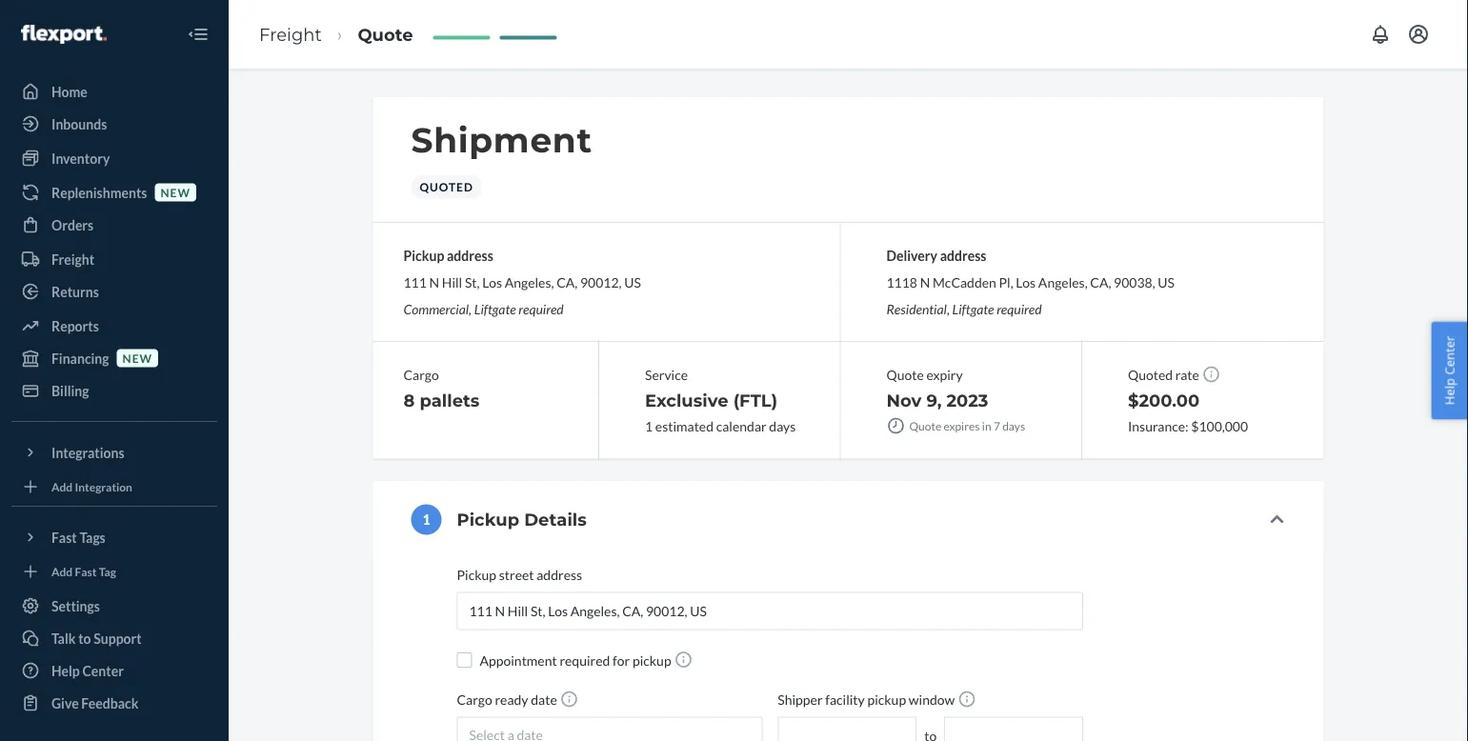 Task type: vqa. For each thing, say whether or not it's contained in the screenshot.
ADDRESS related to Pickup address
yes



Task type: locate. For each thing, give the bounding box(es) containing it.
days down (ftl)
[[769, 418, 796, 434]]

pickup left the street
[[457, 567, 496, 583]]

us for 1118 n mccadden pl, los angeles, ca, 90038, us
[[1158, 274, 1175, 290]]

inventory
[[51, 150, 110, 166]]

days
[[769, 418, 796, 434], [1003, 419, 1025, 433]]

address right the street
[[537, 567, 582, 583]]

0 horizontal spatial freight
[[51, 251, 94, 267]]

n left hill
[[429, 274, 439, 290]]

0 horizontal spatial ,
[[469, 301, 472, 317]]

add for add integration
[[51, 480, 73, 494]]

tags
[[79, 529, 106, 546]]

0 horizontal spatial center
[[82, 663, 124, 679]]

help center inside "button"
[[1441, 336, 1458, 405]]

0 vertical spatial help
[[1441, 378, 1458, 405]]

new up the orders link at the top left
[[161, 185, 191, 199]]

fast left tag
[[75, 565, 97, 578]]

liftgate down mccadden
[[953, 301, 994, 317]]

None text field
[[778, 717, 917, 741]]

2 vertical spatial pickup
[[457, 567, 496, 583]]

freight inside breadcrumbs 'navigation'
[[259, 24, 322, 45]]

pickup street address
[[457, 567, 582, 583]]

fast left tags
[[51, 529, 77, 546]]

center inside help center link
[[82, 663, 124, 679]]

cargo ready date
[[457, 692, 557, 708]]

0 vertical spatial add
[[51, 480, 73, 494]]

2 add from the top
[[51, 565, 73, 578]]

add inside add integration link
[[51, 480, 73, 494]]

new for financing
[[123, 351, 153, 365]]

1 inside service exclusive (ftl) 1 estimated calendar days
[[645, 418, 653, 434]]

freight right close navigation image
[[259, 24, 322, 45]]

cargo for ready
[[457, 692, 492, 708]]

required for commercial , liftgate required
[[519, 301, 564, 317]]

1 horizontal spatial us
[[1158, 274, 1175, 290]]

1 vertical spatial center
[[82, 663, 124, 679]]

0 horizontal spatial days
[[769, 418, 796, 434]]

1 horizontal spatial 1
[[645, 418, 653, 434]]

1 horizontal spatial angeles,
[[1039, 274, 1088, 290]]

insurance:
[[1128, 418, 1189, 435]]

cargo inside cargo 8 pallets
[[404, 367, 439, 383]]

1 horizontal spatial ,
[[947, 301, 950, 317]]

0 vertical spatial fast
[[51, 529, 77, 546]]

n right 1118
[[920, 274, 930, 290]]

2 n from the left
[[920, 274, 930, 290]]

pickup
[[633, 652, 671, 669], [868, 692, 906, 708]]

2 angeles, from the left
[[1039, 274, 1088, 290]]

1 horizontal spatial center
[[1441, 336, 1458, 375]]

0 horizontal spatial liftgate
[[474, 301, 516, 317]]

, down the st,
[[469, 301, 472, 317]]

quote inside quote expiry nov 9, 2023
[[887, 367, 924, 383]]

add for add fast tag
[[51, 565, 73, 578]]

talk to support
[[51, 630, 142, 647]]

freight up returns
[[51, 251, 94, 267]]

us right 90038,
[[1158, 274, 1175, 290]]

1 los from the left
[[482, 274, 502, 290]]

address for pickup address
[[447, 247, 493, 264]]

us right 90012,
[[624, 274, 641, 290]]

days right the 7 in the bottom right of the page
[[1003, 419, 1025, 433]]

add inside add fast tag 'link'
[[51, 565, 73, 578]]

2 us from the left
[[1158, 274, 1175, 290]]

give
[[51, 695, 79, 711]]

exclusive
[[645, 390, 729, 411]]

freight link right close navigation image
[[259, 24, 322, 45]]

angeles,
[[505, 274, 554, 290], [1039, 274, 1088, 290]]

angeles, for residential , liftgate required
[[1039, 274, 1088, 290]]

angeles, for commercial , liftgate required
[[505, 274, 554, 290]]

give feedback
[[51, 695, 139, 711]]

open notifications image
[[1369, 23, 1392, 46]]

liftgate
[[474, 301, 516, 317], [953, 301, 994, 317]]

cargo
[[404, 367, 439, 383], [457, 692, 492, 708]]

None text field
[[945, 717, 1084, 741]]

0 vertical spatial center
[[1441, 336, 1458, 375]]

address for delivery address
[[940, 247, 987, 264]]

1 horizontal spatial cargo
[[457, 692, 492, 708]]

commercial
[[404, 301, 469, 317]]

help
[[1441, 378, 1458, 405], [51, 663, 80, 679]]

1 ca, from the left
[[557, 274, 578, 290]]

los for pl,
[[1016, 274, 1036, 290]]

$200.00
[[1128, 390, 1200, 411]]

required down 111 n hill st, los angeles, ca, 90012, us
[[519, 301, 564, 317]]

quoted rate
[[1128, 367, 1200, 383]]

0 horizontal spatial help center
[[51, 663, 124, 679]]

quote inside breadcrumbs 'navigation'
[[358, 24, 413, 45]]

service exclusive (ftl) 1 estimated calendar days
[[645, 367, 796, 434]]

address up the st,
[[447, 247, 493, 264]]

1 horizontal spatial liftgate
[[953, 301, 994, 317]]

close navigation image
[[187, 23, 210, 46]]

1118
[[887, 274, 918, 290]]

1 vertical spatial pickup
[[457, 509, 519, 530]]

9,
[[927, 390, 942, 411]]

pickup right for
[[633, 652, 671, 669]]

freight link
[[259, 24, 322, 45], [11, 244, 217, 274]]

required down the 1118 n mccadden pl, los angeles, ca, 90038, us
[[997, 301, 1042, 317]]

0 horizontal spatial help
[[51, 663, 80, 679]]

, down mccadden
[[947, 301, 950, 317]]

ca, left 90038,
[[1090, 274, 1111, 290]]

1 us from the left
[[624, 274, 641, 290]]

0 vertical spatial pickup
[[633, 652, 671, 669]]

2 liftgate from the left
[[953, 301, 994, 317]]

1 liftgate from the left
[[474, 301, 516, 317]]

2 los from the left
[[1016, 274, 1036, 290]]

0 vertical spatial freight
[[259, 24, 322, 45]]

1118 n mccadden pl, los angeles, ca, 90038, us
[[887, 274, 1175, 290]]

0 horizontal spatial 1
[[423, 512, 430, 528]]

address
[[447, 247, 493, 264], [940, 247, 987, 264], [537, 567, 582, 583]]

open account menu image
[[1407, 23, 1430, 46]]

integration
[[75, 480, 132, 494]]

0 vertical spatial pickup
[[404, 247, 444, 264]]

ca, for 90038,
[[1090, 274, 1111, 290]]

required
[[519, 301, 564, 317], [997, 301, 1042, 317], [560, 652, 610, 669]]

1 vertical spatial quote
[[887, 367, 924, 383]]

0 horizontal spatial n
[[429, 274, 439, 290]]

0 vertical spatial 1
[[645, 418, 653, 434]]

None checkbox
[[457, 653, 472, 668]]

$200.00 insurance: $100,000
[[1128, 390, 1248, 435]]

pickup for pickup address
[[404, 247, 444, 264]]

quote
[[358, 24, 413, 45], [887, 367, 924, 383], [910, 419, 942, 433]]

0 vertical spatial help center
[[1441, 336, 1458, 405]]

breadcrumbs navigation
[[244, 7, 428, 62]]

1 horizontal spatial ca,
[[1090, 274, 1111, 290]]

1
[[645, 418, 653, 434], [423, 512, 430, 528]]

(ftl)
[[733, 390, 778, 411]]

talk to support button
[[11, 623, 217, 654]]

us for 111 n hill st, los angeles, ca, 90012, us
[[624, 274, 641, 290]]

2 horizontal spatial address
[[940, 247, 987, 264]]

1 vertical spatial help
[[51, 663, 80, 679]]

0 horizontal spatial los
[[482, 274, 502, 290]]

1 , from the left
[[469, 301, 472, 317]]

integrations button
[[11, 437, 217, 468]]

1 vertical spatial help center
[[51, 663, 124, 679]]

liftgate down the st,
[[474, 301, 516, 317]]

fast inside dropdown button
[[51, 529, 77, 546]]

2 ca, from the left
[[1090, 274, 1111, 290]]

residential , liftgate required
[[887, 301, 1042, 317]]

mccadden
[[933, 274, 997, 290]]

add up settings
[[51, 565, 73, 578]]

days inside service exclusive (ftl) 1 estimated calendar days
[[769, 418, 796, 434]]

address up mccadden
[[940, 247, 987, 264]]

2023
[[947, 390, 989, 411]]

1 n from the left
[[429, 274, 439, 290]]

commercial , liftgate required
[[404, 301, 564, 317]]

new down reports link
[[123, 351, 153, 365]]

quote for quote expires in 7 days
[[910, 419, 942, 433]]

90038,
[[1114, 274, 1156, 290]]

1 horizontal spatial freight
[[259, 24, 322, 45]]

0 horizontal spatial freight link
[[11, 244, 217, 274]]

1 vertical spatial add
[[51, 565, 73, 578]]

1 vertical spatial 1
[[423, 512, 430, 528]]

help inside "button"
[[1441, 378, 1458, 405]]

0 horizontal spatial pickup
[[633, 652, 671, 669]]

0 horizontal spatial angeles,
[[505, 274, 554, 290]]

talk
[[51, 630, 76, 647]]

rate
[[1176, 367, 1200, 383]]

1 vertical spatial new
[[123, 351, 153, 365]]

support
[[94, 630, 142, 647]]

1 vertical spatial pickup
[[868, 692, 906, 708]]

cargo up 8
[[404, 367, 439, 383]]

pickup up the street
[[457, 509, 519, 530]]

add left integration
[[51, 480, 73, 494]]

n
[[429, 274, 439, 290], [920, 274, 930, 290]]

1 horizontal spatial n
[[920, 274, 930, 290]]

0 vertical spatial new
[[161, 185, 191, 199]]

pickup right facility
[[868, 692, 906, 708]]

angeles, up commercial , liftgate required
[[505, 274, 554, 290]]

1 vertical spatial freight link
[[11, 244, 217, 274]]

0 horizontal spatial address
[[447, 247, 493, 264]]

ca, left 90012,
[[557, 274, 578, 290]]

add
[[51, 480, 73, 494], [51, 565, 73, 578]]

pickup
[[404, 247, 444, 264], [457, 509, 519, 530], [457, 567, 496, 583]]

n for 1118
[[920, 274, 930, 290]]

0 vertical spatial quote
[[358, 24, 413, 45]]

center inside "help center" "button"
[[1441, 336, 1458, 375]]

required left for
[[560, 652, 610, 669]]

0 horizontal spatial cargo
[[404, 367, 439, 383]]

0 horizontal spatial ca,
[[557, 274, 578, 290]]

quote expires in 7 days
[[910, 419, 1025, 433]]

1 vertical spatial fast
[[75, 565, 97, 578]]

in
[[982, 419, 992, 433]]

help center button
[[1432, 322, 1468, 420]]

1 horizontal spatial pickup
[[868, 692, 906, 708]]

pickup details
[[457, 509, 587, 530]]

0 horizontal spatial us
[[624, 274, 641, 290]]

freight link up returns link
[[11, 244, 217, 274]]

2 vertical spatial quote
[[910, 419, 942, 433]]

0 vertical spatial freight link
[[259, 24, 322, 45]]

quote expiry nov 9, 2023
[[887, 367, 989, 411]]

add integration
[[51, 480, 132, 494]]

cargo for 8
[[404, 367, 439, 383]]

us
[[624, 274, 641, 290], [1158, 274, 1175, 290]]

replenishments
[[51, 184, 147, 201]]

cargo left ready
[[457, 692, 492, 708]]

1 angeles, from the left
[[505, 274, 554, 290]]

los
[[482, 274, 502, 290], [1016, 274, 1036, 290]]

1 vertical spatial freight
[[51, 251, 94, 267]]

los for st,
[[482, 274, 502, 290]]

los right pl,
[[1016, 274, 1036, 290]]

freight
[[259, 24, 322, 45], [51, 251, 94, 267]]

los right the st,
[[482, 274, 502, 290]]

1 horizontal spatial help
[[1441, 378, 1458, 405]]

1 add from the top
[[51, 480, 73, 494]]

give feedback button
[[11, 688, 217, 718]]

1 horizontal spatial help center
[[1441, 336, 1458, 405]]

1 horizontal spatial los
[[1016, 274, 1036, 290]]

2 , from the left
[[947, 301, 950, 317]]

help center
[[1441, 336, 1458, 405], [51, 663, 124, 679]]

pickup up 111
[[404, 247, 444, 264]]

1 horizontal spatial new
[[161, 185, 191, 199]]

0 vertical spatial cargo
[[404, 367, 439, 383]]

1 vertical spatial cargo
[[457, 692, 492, 708]]

0 horizontal spatial new
[[123, 351, 153, 365]]

angeles, right pl,
[[1039, 274, 1088, 290]]

$100,000
[[1191, 418, 1248, 435]]



Task type: describe. For each thing, give the bounding box(es) containing it.
returns link
[[11, 276, 217, 307]]

expiry
[[927, 367, 963, 383]]

integrations
[[51, 445, 124, 461]]

delivery
[[887, 247, 938, 264]]

quote for quote
[[358, 24, 413, 45]]

1 horizontal spatial days
[[1003, 419, 1025, 433]]

to
[[78, 630, 91, 647]]

home
[[51, 83, 87, 100]]

ca, for 90012,
[[557, 274, 578, 290]]

fast inside 'link'
[[75, 565, 97, 578]]

quoted
[[420, 180, 474, 194]]

fast tags button
[[11, 522, 217, 553]]

hill
[[442, 274, 462, 290]]

quoted
[[1128, 367, 1173, 383]]

billing link
[[11, 375, 217, 406]]

orders
[[51, 217, 94, 233]]

fast tags
[[51, 529, 106, 546]]

pickup for pickup street address
[[457, 567, 496, 583]]

calendar
[[716, 418, 767, 434]]

appointment
[[480, 652, 557, 669]]

window
[[909, 692, 955, 708]]

help center link
[[11, 656, 217, 686]]

inbounds link
[[11, 109, 217, 139]]

details
[[524, 509, 587, 530]]

1 horizontal spatial address
[[537, 567, 582, 583]]

settings link
[[11, 591, 217, 621]]

add integration link
[[11, 475, 217, 498]]

reports
[[51, 318, 99, 334]]

for
[[613, 652, 630, 669]]

, for residential
[[947, 301, 950, 317]]

facility
[[825, 692, 865, 708]]

90012,
[[580, 274, 622, 290]]

reports link
[[11, 311, 217, 341]]

service
[[645, 367, 688, 383]]

delivery address
[[887, 247, 987, 264]]

quote link
[[358, 24, 413, 45]]

orders link
[[11, 210, 217, 240]]

liftgate for residential
[[953, 301, 994, 317]]

quote for quote expiry nov 9, 2023
[[887, 367, 924, 383]]

pl,
[[999, 274, 1014, 290]]

estimated
[[655, 418, 714, 434]]

111
[[404, 274, 427, 290]]

inventory link
[[11, 143, 217, 173]]

returns
[[51, 283, 99, 300]]

shipper facility pickup window
[[778, 692, 955, 708]]

street
[[499, 567, 534, 583]]

new for replenishments
[[161, 185, 191, 199]]

7
[[994, 419, 1000, 433]]

st,
[[465, 274, 480, 290]]

feedback
[[81, 695, 139, 711]]

pickup for pickup details
[[457, 509, 519, 530]]

liftgate for commercial
[[474, 301, 516, 317]]

add fast tag link
[[11, 560, 217, 583]]

residential
[[887, 301, 947, 317]]

billing
[[51, 383, 89, 399]]

inbounds
[[51, 116, 107, 132]]

add fast tag
[[51, 565, 116, 578]]

shipment
[[411, 119, 592, 161]]

flexport logo image
[[21, 25, 107, 44]]

date
[[531, 692, 557, 708]]

1 horizontal spatial freight link
[[259, 24, 322, 45]]

settings
[[51, 598, 100, 614]]

pallets
[[420, 390, 480, 411]]

8
[[404, 390, 415, 411]]

nov
[[887, 390, 922, 411]]

tag
[[99, 565, 116, 578]]

chevron up image
[[1271, 512, 1284, 527]]

cargo 8 pallets
[[404, 367, 480, 411]]

help center inside help center link
[[51, 663, 124, 679]]

ready
[[495, 692, 528, 708]]

pickup address
[[404, 247, 493, 264]]

n for 111
[[429, 274, 439, 290]]

required for residential , liftgate required
[[997, 301, 1042, 317]]

, for commercial
[[469, 301, 472, 317]]

U.S. address only text field
[[457, 592, 1084, 630]]

financing
[[51, 350, 109, 366]]

111 n hill st, los angeles, ca, 90012, us
[[404, 274, 641, 290]]

shipper
[[778, 692, 823, 708]]

home link
[[11, 76, 217, 107]]

appointment required for pickup
[[480, 652, 671, 669]]

expires
[[944, 419, 980, 433]]



